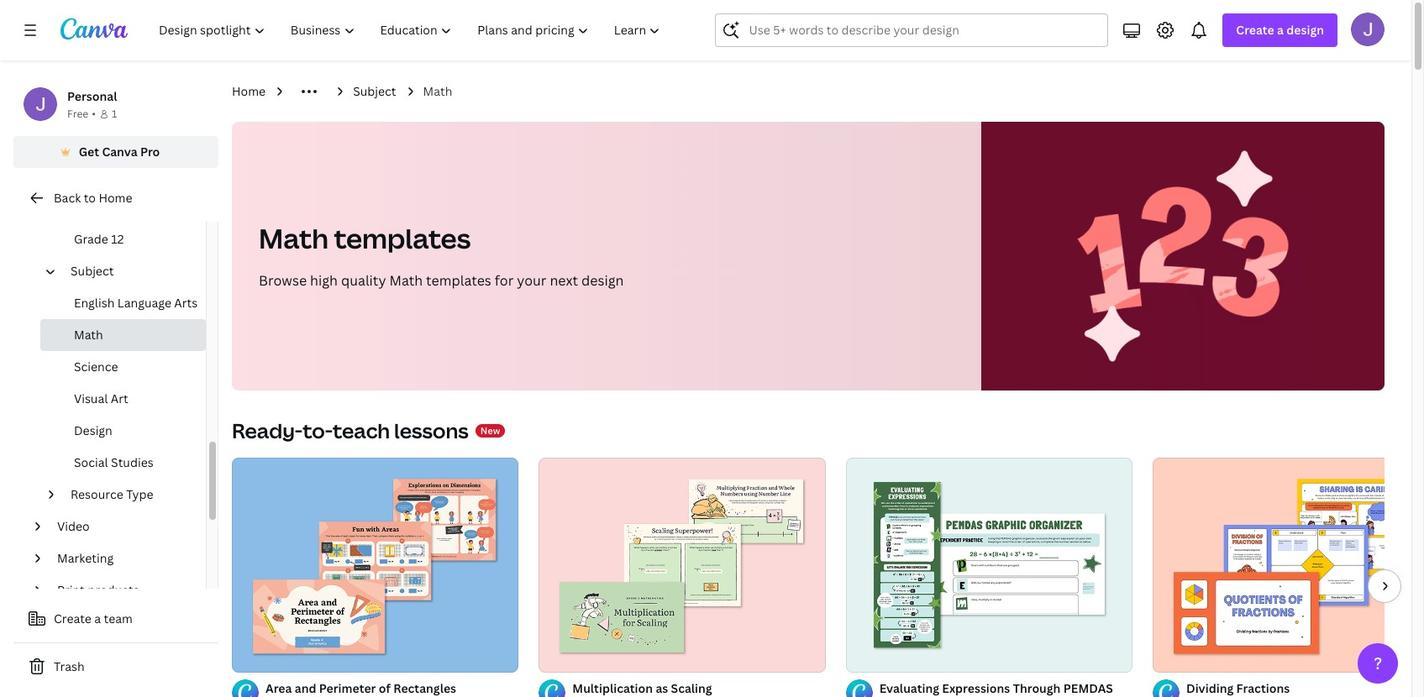 Task type: describe. For each thing, give the bounding box(es) containing it.
free
[[67, 107, 88, 121]]

back
[[54, 190, 81, 206]]

area and perimeter of rectangles link
[[266, 680, 519, 698]]

scaling
[[671, 681, 713, 697]]

1 horizontal spatial subject
[[353, 83, 396, 99]]

new
[[481, 425, 500, 437]]

fractions
[[1237, 681, 1291, 697]]

multiplication as scaling link
[[573, 680, 826, 698]]

video
[[57, 519, 90, 535]]

1 vertical spatial home
[[99, 190, 132, 206]]

ready-
[[232, 417, 303, 445]]

jacob simon image
[[1352, 13, 1385, 46]]

resource type button
[[64, 479, 196, 511]]

math down 'english'
[[74, 327, 103, 343]]

evaluating
[[880, 681, 940, 697]]

perimeter
[[319, 681, 376, 697]]

resource
[[71, 487, 123, 503]]

create a design button
[[1223, 13, 1338, 47]]

ready-to-teach lessons
[[232, 417, 469, 445]]

a for team
[[94, 611, 101, 627]]

back to home link
[[13, 182, 219, 215]]

social studies
[[74, 455, 154, 471]]

create for create a team
[[54, 611, 92, 627]]

create a team
[[54, 611, 133, 627]]

type
[[126, 487, 153, 503]]

pro
[[140, 144, 160, 160]]

print products
[[57, 583, 139, 599]]

browse high quality math templates for your next design
[[259, 272, 624, 290]]

dividing fractions image
[[1153, 458, 1425, 673]]

through
[[1014, 681, 1061, 697]]

marketing link
[[50, 543, 196, 575]]

trash
[[54, 659, 85, 675]]

social
[[74, 455, 108, 471]]

pemdas
[[1064, 681, 1114, 697]]

•
[[92, 107, 96, 121]]

1 vertical spatial design
[[582, 272, 624, 290]]

multiplication
[[573, 681, 653, 697]]

high
[[310, 272, 338, 290]]

quality
[[341, 272, 386, 290]]

subject inside button
[[71, 263, 114, 279]]

next
[[550, 272, 578, 290]]

lessons
[[394, 417, 469, 445]]

12
[[111, 231, 124, 247]]

design
[[74, 423, 112, 439]]

rectangles
[[394, 681, 456, 697]]

studies
[[111, 455, 154, 471]]

language
[[117, 295, 171, 311]]

visual art
[[74, 391, 128, 407]]

of
[[379, 681, 391, 697]]

free •
[[67, 107, 96, 121]]

math templates
[[259, 220, 471, 256]]

video link
[[50, 511, 196, 543]]

grade 11 link
[[40, 192, 206, 224]]

your
[[517, 272, 547, 290]]

visual art link
[[40, 383, 206, 415]]

browse
[[259, 272, 307, 290]]

1 vertical spatial templates
[[426, 272, 492, 290]]

team
[[104, 611, 133, 627]]

for
[[495, 272, 514, 290]]

art
[[111, 391, 128, 407]]

multiplication as scaling image
[[539, 458, 826, 673]]

create for create a design
[[1237, 22, 1275, 38]]

trash link
[[13, 651, 219, 684]]

dividing fractions link
[[1187, 680, 1425, 698]]



Task type: vqa. For each thing, say whether or not it's contained in the screenshot.
group
no



Task type: locate. For each thing, give the bounding box(es) containing it.
create
[[1237, 22, 1275, 38], [54, 611, 92, 627]]

0 horizontal spatial a
[[94, 611, 101, 627]]

evaluating expressions through pemdas
[[880, 681, 1114, 697]]

0 horizontal spatial create
[[54, 611, 92, 627]]

multiplication as scaling
[[573, 681, 713, 697]]

1 horizontal spatial home
[[232, 83, 266, 99]]

top level navigation element
[[148, 13, 675, 47]]

grade left 11
[[74, 199, 108, 215]]

to-
[[303, 417, 333, 445]]

print
[[57, 583, 85, 599]]

as
[[656, 681, 669, 697]]

a
[[1278, 22, 1285, 38], [94, 611, 101, 627]]

create inside dropdown button
[[1237, 22, 1275, 38]]

expressions
[[943, 681, 1011, 697]]

0 vertical spatial subject
[[353, 83, 396, 99]]

get
[[79, 144, 99, 160]]

grade for grade 12
[[74, 231, 108, 247]]

1 grade from the top
[[74, 199, 108, 215]]

design inside dropdown button
[[1287, 22, 1325, 38]]

2 grade from the top
[[74, 231, 108, 247]]

design
[[1287, 22, 1325, 38], [582, 272, 624, 290]]

1 vertical spatial subject
[[71, 263, 114, 279]]

a for design
[[1278, 22, 1285, 38]]

0 vertical spatial grade
[[74, 199, 108, 215]]

1 vertical spatial grade
[[74, 231, 108, 247]]

math
[[423, 83, 453, 99], [259, 220, 329, 256], [390, 272, 423, 290], [74, 327, 103, 343]]

area and perimeter of rectangles
[[266, 681, 456, 697]]

personal
[[67, 88, 117, 104]]

1 horizontal spatial create
[[1237, 22, 1275, 38]]

english language arts
[[74, 295, 198, 311]]

0 vertical spatial create
[[1237, 22, 1275, 38]]

1 vertical spatial create
[[54, 611, 92, 627]]

templates
[[334, 220, 471, 256], [426, 272, 492, 290]]

1 vertical spatial a
[[94, 611, 101, 627]]

11
[[111, 199, 124, 215]]

grade 12 link
[[40, 224, 206, 256]]

subject
[[353, 83, 396, 99], [71, 263, 114, 279]]

social studies link
[[40, 447, 206, 479]]

templates left for at the top left
[[426, 272, 492, 290]]

create a team button
[[13, 603, 219, 636]]

create inside button
[[54, 611, 92, 627]]

grade for grade 11
[[74, 199, 108, 215]]

to
[[84, 190, 96, 206]]

0 vertical spatial templates
[[334, 220, 471, 256]]

templates up quality
[[334, 220, 471, 256]]

math right quality
[[390, 272, 423, 290]]

subject down top level navigation element
[[353, 83, 396, 99]]

1 horizontal spatial a
[[1278, 22, 1285, 38]]

arts
[[174, 295, 198, 311]]

math down top level navigation element
[[423, 83, 453, 99]]

english language arts link
[[40, 288, 206, 319]]

None search field
[[716, 13, 1109, 47]]

grade 11
[[74, 199, 124, 215]]

home link
[[232, 82, 266, 101]]

math up browse
[[259, 220, 329, 256]]

grade
[[74, 199, 108, 215], [74, 231, 108, 247]]

back to home
[[54, 190, 132, 206]]

a inside dropdown button
[[1278, 22, 1285, 38]]

subject up 'english'
[[71, 263, 114, 279]]

products
[[88, 583, 139, 599]]

0 horizontal spatial design
[[582, 272, 624, 290]]

grade 12
[[74, 231, 124, 247]]

0 vertical spatial design
[[1287, 22, 1325, 38]]

science
[[74, 359, 118, 375]]

dividing
[[1187, 681, 1234, 697]]

evaluating expressions through pemdas link
[[880, 680, 1133, 698]]

home
[[232, 83, 266, 99], [99, 190, 132, 206]]

0 vertical spatial home
[[232, 83, 266, 99]]

resource type
[[71, 487, 153, 503]]

design right next
[[582, 272, 624, 290]]

Search search field
[[749, 14, 1098, 46]]

english
[[74, 295, 115, 311]]

design left jacob simon icon
[[1287, 22, 1325, 38]]

a inside button
[[94, 611, 101, 627]]

dividing fractions
[[1187, 681, 1291, 697]]

1 horizontal spatial design
[[1287, 22, 1325, 38]]

get canva pro
[[79, 144, 160, 160]]

create a design
[[1237, 22, 1325, 38]]

marketing
[[57, 551, 114, 567]]

get canva pro button
[[13, 136, 219, 168]]

evaluating expressions through pemdas image
[[846, 458, 1133, 673]]

teach
[[333, 417, 390, 445]]

science link
[[40, 351, 206, 383]]

area and perimeter of rectangles image
[[232, 458, 519, 673]]

visual
[[74, 391, 108, 407]]

0 horizontal spatial subject
[[71, 263, 114, 279]]

0 vertical spatial a
[[1278, 22, 1285, 38]]

design link
[[40, 415, 206, 447]]

subject button
[[64, 256, 196, 288]]

print products link
[[50, 575, 196, 607]]

canva
[[102, 144, 138, 160]]

grade left 12
[[74, 231, 108, 247]]

0 horizontal spatial home
[[99, 190, 132, 206]]

1
[[112, 107, 117, 121]]

area
[[266, 681, 292, 697]]

and
[[295, 681, 316, 697]]



